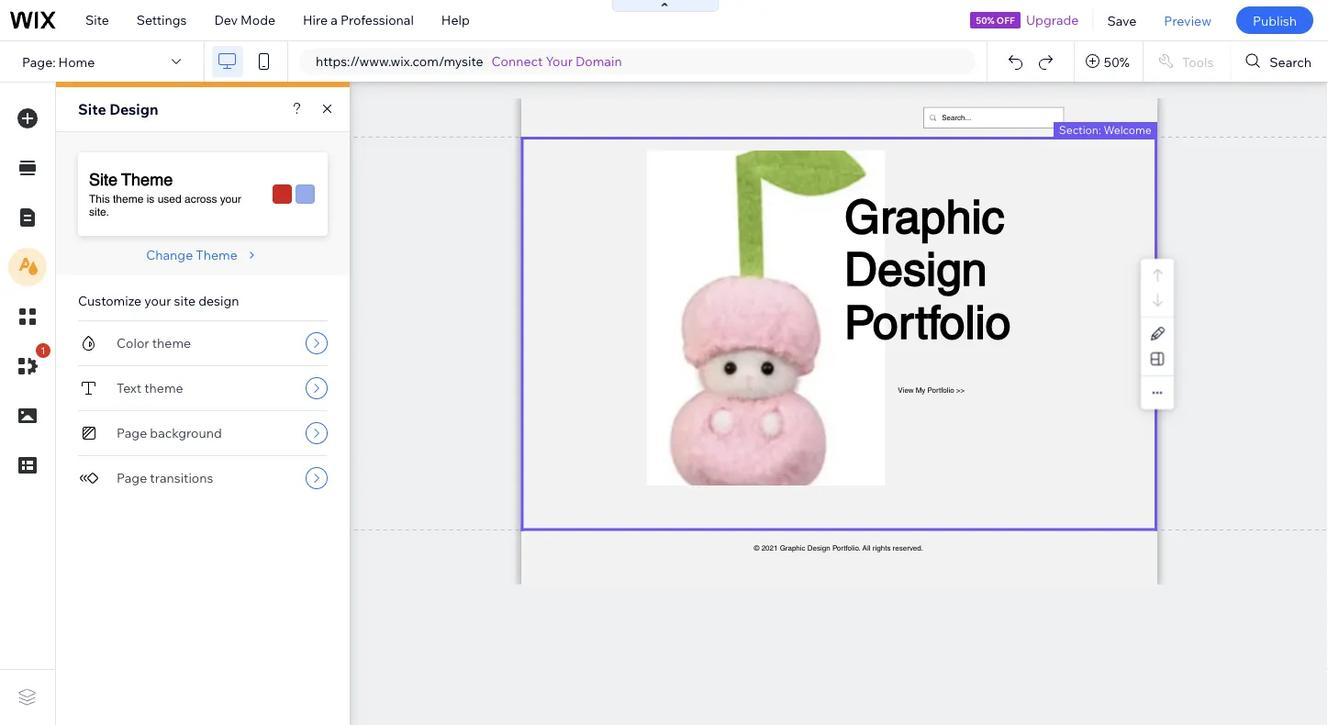 Task type: locate. For each thing, give the bounding box(es) containing it.
1 horizontal spatial your
[[220, 193, 241, 205]]

change
[[146, 247, 193, 263]]

1 vertical spatial theme
[[152, 335, 191, 351]]

site up home on the top left
[[85, 12, 109, 28]]

page down text
[[117, 425, 147, 441]]

off
[[997, 14, 1015, 26]]

your right across
[[220, 193, 241, 205]]

0 vertical spatial your
[[220, 193, 241, 205]]

theme left is
[[113, 193, 144, 205]]

site up this
[[89, 170, 118, 189]]

0 vertical spatial page
[[117, 425, 147, 441]]

1 vertical spatial 50%
[[1105, 53, 1130, 70]]

site
[[174, 293, 196, 309]]

page
[[117, 425, 147, 441], [117, 470, 147, 486]]

2 vertical spatial site
[[89, 170, 118, 189]]

settings
[[137, 12, 187, 28]]

site theme this theme is used across your site.
[[89, 170, 241, 218]]

0 horizontal spatial theme
[[122, 170, 173, 189]]

1 vertical spatial page
[[117, 470, 147, 486]]

site.
[[89, 205, 109, 218]]

your
[[220, 193, 241, 205], [144, 293, 171, 309]]

theme inside site theme this theme is used across your site.
[[122, 170, 173, 189]]

theme up is
[[122, 170, 173, 189]]

https://www.wix.com/mysite
[[316, 53, 484, 69]]

text
[[117, 380, 142, 396]]

change theme
[[146, 247, 238, 263]]

theme right color at the top left of page
[[152, 335, 191, 351]]

0 vertical spatial site
[[85, 12, 109, 28]]

0 horizontal spatial 50%
[[976, 14, 995, 26]]

connect
[[492, 53, 543, 69]]

1 horizontal spatial theme
[[196, 247, 238, 263]]

color theme
[[117, 335, 191, 351]]

50%
[[976, 14, 995, 26], [1105, 53, 1130, 70]]

design
[[110, 100, 158, 118]]

tools button
[[1144, 41, 1231, 82]]

publish button
[[1237, 6, 1314, 34]]

site left design
[[78, 100, 106, 118]]

welcome
[[1104, 123, 1152, 136]]

theme inside button
[[196, 247, 238, 263]]

0 vertical spatial theme
[[122, 170, 173, 189]]

text theme
[[117, 380, 183, 396]]

page for page background
[[117, 425, 147, 441]]

1 horizontal spatial 50%
[[1105, 53, 1130, 70]]

search
[[1270, 53, 1312, 70]]

hire a professional
[[303, 12, 414, 28]]

50% down save
[[1105, 53, 1130, 70]]

customize
[[78, 293, 142, 309]]

page left transitions
[[117, 470, 147, 486]]

preview
[[1165, 12, 1212, 28]]

is
[[147, 193, 155, 205]]

site inside site theme this theme is used across your site.
[[89, 170, 118, 189]]

your left site at the left of the page
[[144, 293, 171, 309]]

50% inside button
[[1105, 53, 1130, 70]]

mode
[[241, 12, 276, 28]]

theme up "design"
[[196, 247, 238, 263]]

0 vertical spatial theme
[[113, 193, 144, 205]]

your inside site theme this theme is used across your site.
[[220, 193, 241, 205]]

theme for color theme
[[152, 335, 191, 351]]

your
[[546, 53, 573, 69]]

tools
[[1183, 53, 1214, 70]]

publish
[[1253, 12, 1298, 28]]

theme
[[113, 193, 144, 205], [152, 335, 191, 351], [144, 380, 183, 396]]

2 page from the top
[[117, 470, 147, 486]]

page for page transitions
[[117, 470, 147, 486]]

site
[[85, 12, 109, 28], [78, 100, 106, 118], [89, 170, 118, 189]]

section: welcome
[[1060, 123, 1152, 136]]

1 vertical spatial site
[[78, 100, 106, 118]]

theme right text
[[144, 380, 183, 396]]

0 vertical spatial 50%
[[976, 14, 995, 26]]

1 vertical spatial your
[[144, 293, 171, 309]]

2 vertical spatial theme
[[144, 380, 183, 396]]

1 page from the top
[[117, 425, 147, 441]]

change theme button
[[146, 247, 260, 264]]

used
[[158, 193, 182, 205]]

dev mode
[[214, 12, 276, 28]]

theme
[[122, 170, 173, 189], [196, 247, 238, 263]]

50% left off
[[976, 14, 995, 26]]

site for theme
[[89, 170, 118, 189]]

1 vertical spatial theme
[[196, 247, 238, 263]]



Task type: vqa. For each thing, say whether or not it's contained in the screenshot.
Page associated with Page transitions
yes



Task type: describe. For each thing, give the bounding box(es) containing it.
this
[[89, 193, 110, 205]]

a
[[331, 12, 338, 28]]

save button
[[1094, 0, 1151, 40]]

dev
[[214, 12, 238, 28]]

page background
[[117, 425, 222, 441]]

50% off
[[976, 14, 1015, 26]]

https://www.wix.com/mysite connect your domain
[[316, 53, 622, 69]]

site design
[[78, 100, 158, 118]]

transitions
[[150, 470, 213, 486]]

theme inside site theme this theme is used across your site.
[[113, 193, 144, 205]]

preview button
[[1151, 0, 1226, 40]]

hire
[[303, 12, 328, 28]]

site for design
[[78, 100, 106, 118]]

design
[[199, 293, 239, 309]]

customize your site design
[[78, 293, 239, 309]]

background
[[150, 425, 222, 441]]

50% for 50% off
[[976, 14, 995, 26]]

color
[[117, 335, 149, 351]]

across
[[185, 193, 217, 205]]

1
[[40, 345, 46, 357]]

0 horizontal spatial your
[[144, 293, 171, 309]]

home
[[58, 53, 95, 70]]

search button
[[1232, 41, 1329, 82]]

50% button
[[1075, 41, 1143, 82]]

1 button
[[8, 343, 51, 386]]

50% for 50%
[[1105, 53, 1130, 70]]

help
[[442, 12, 470, 28]]

domain
[[576, 53, 622, 69]]

theme for site
[[122, 170, 173, 189]]

professional
[[341, 12, 414, 28]]

save
[[1108, 12, 1137, 28]]

page transitions
[[117, 470, 213, 486]]

upgrade
[[1027, 12, 1079, 28]]

section:
[[1060, 123, 1102, 136]]

theme for text theme
[[144, 380, 183, 396]]

theme for change
[[196, 247, 238, 263]]



